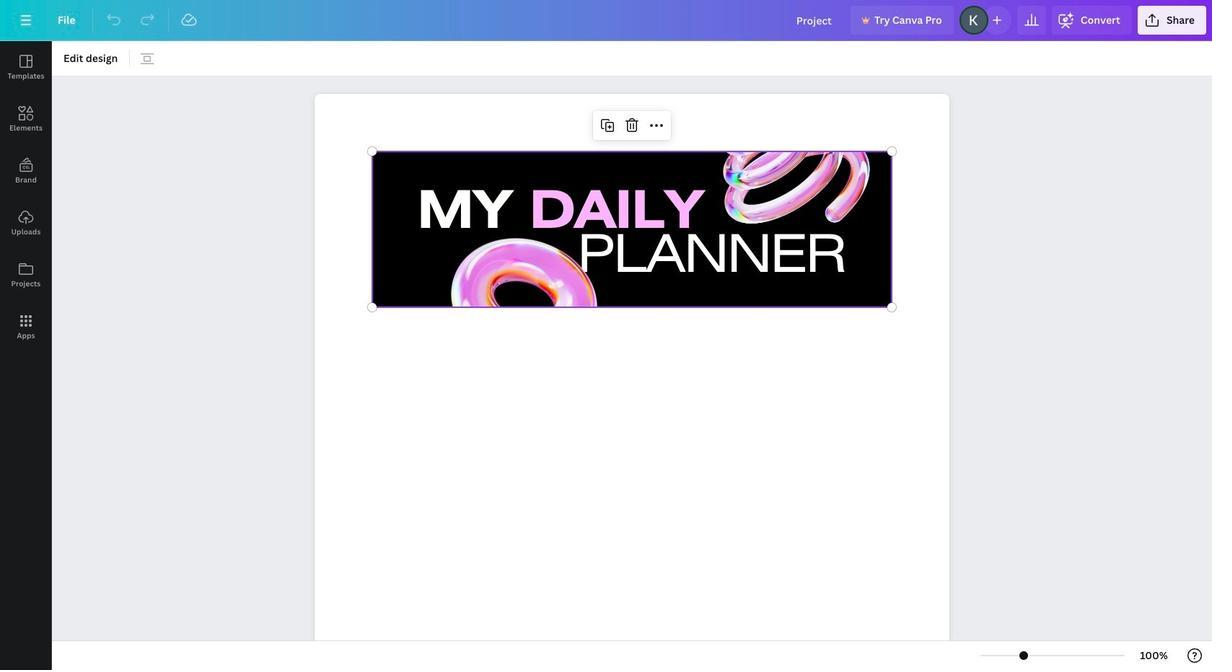 Task type: locate. For each thing, give the bounding box(es) containing it.
side panel tab list
[[0, 41, 52, 353]]

None text field
[[315, 86, 949, 670]]

Design title text field
[[785, 6, 845, 35]]



Task type: vqa. For each thing, say whether or not it's contained in the screenshot.
YOUR
no



Task type: describe. For each thing, give the bounding box(es) containing it.
Zoom button
[[1131, 644, 1177, 667]]

main menu bar
[[0, 0, 1212, 41]]



